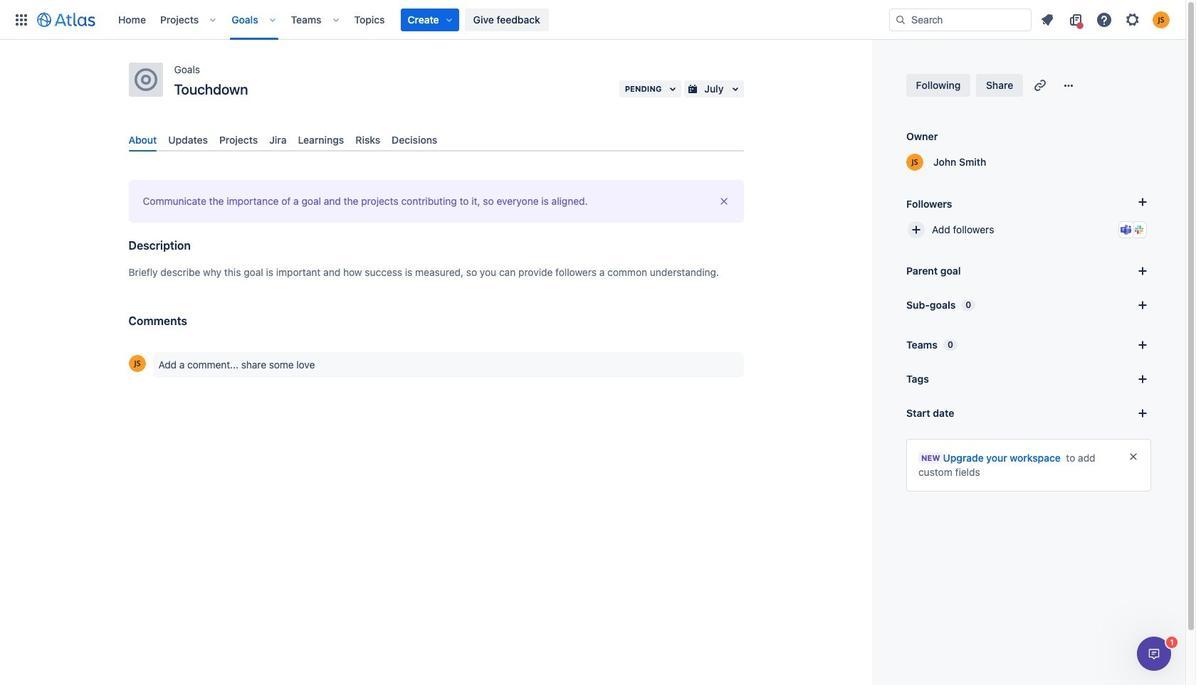 Task type: vqa. For each thing, say whether or not it's contained in the screenshot.
Help image
yes



Task type: describe. For each thing, give the bounding box(es) containing it.
add a follower image
[[1134, 194, 1151, 211]]

add tag image
[[1134, 371, 1151, 388]]

set start date image
[[1134, 405, 1151, 422]]

close banner image
[[718, 196, 730, 207]]

top element
[[9, 0, 889, 40]]

search image
[[895, 14, 907, 25]]

add team image
[[1134, 337, 1151, 354]]



Task type: locate. For each thing, give the bounding box(es) containing it.
dialog
[[1137, 637, 1171, 672]]

notifications image
[[1039, 11, 1056, 28]]

add follower image
[[908, 221, 925, 239]]

None search field
[[889, 8, 1032, 31]]

account image
[[1153, 11, 1170, 28]]

goal icon image
[[134, 68, 157, 91]]

more icon image
[[1060, 77, 1078, 94]]

msteams logo showing  channels are connected to this goal image
[[1121, 224, 1132, 236]]

close banner image
[[1128, 451, 1139, 463]]

Search field
[[889, 8, 1032, 31]]

help image
[[1096, 11, 1113, 28]]

slack logo showing nan channels are connected to this goal image
[[1134, 224, 1145, 236]]

settings image
[[1124, 11, 1142, 28]]

tab list
[[123, 128, 750, 152]]

switch to... image
[[13, 11, 30, 28]]

banner
[[0, 0, 1186, 40]]



